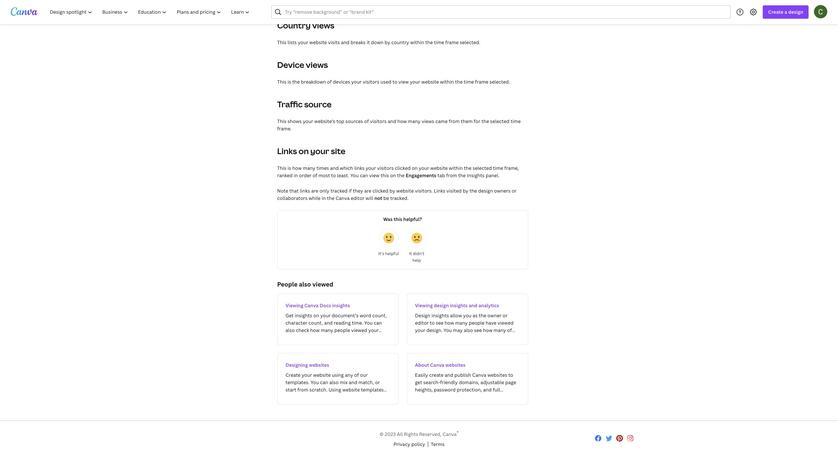 Task type: locate. For each thing, give the bounding box(es) containing it.
privacy policy link
[[394, 441, 425, 448]]

viewing canva docs insights link
[[277, 294, 399, 345]]

policy
[[412, 441, 425, 448]]

canva up terms
[[443, 431, 457, 438]]

links
[[354, 165, 365, 171], [300, 188, 310, 194]]

0 vertical spatial links
[[354, 165, 365, 171]]

1 vertical spatial from
[[446, 172, 457, 179]]

links inside note that links are only tracked if they are clicked by website visitors. links visited by the design owners or collaborators while in the canva editor will
[[434, 188, 446, 194]]

1 vertical spatial how
[[292, 165, 302, 171]]

0 vertical spatial is
[[288, 79, 291, 85]]

0 horizontal spatial links
[[277, 146, 297, 157]]

websites right about
[[446, 362, 466, 369]]

is inside "this is how many times and which links your visitors clicked on your website within the selected time frame, ranked in order of most to least. you can view this on the"
[[288, 165, 291, 171]]

1 this from the top
[[277, 39, 287, 46]]

0 horizontal spatial websites
[[309, 362, 329, 369]]

1 vertical spatial selected
[[473, 165, 492, 171]]

of inside the this shows your website's top sources of visitors and how many views came from them for the selected time frame.
[[364, 118, 369, 125]]

views left came
[[422, 118, 434, 125]]

this inside the this shows your website's top sources of visitors and how many views came from them for the selected time frame.
[[277, 118, 287, 125]]

0 horizontal spatial this
[[381, 172, 389, 179]]

website's
[[314, 118, 335, 125]]

website
[[310, 39, 327, 46], [422, 79, 439, 85], [430, 165, 448, 171], [396, 188, 414, 194]]

0 horizontal spatial of
[[313, 172, 317, 179]]

views for country views
[[312, 20, 335, 31]]

0 horizontal spatial in
[[294, 172, 298, 179]]

1 vertical spatial frame
[[475, 79, 489, 85]]

of right "sources"
[[364, 118, 369, 125]]

2 vertical spatial visitors
[[377, 165, 394, 171]]

1 horizontal spatial selected.
[[490, 79, 510, 85]]

site
[[331, 146, 346, 157]]

this right 'can'
[[381, 172, 389, 179]]

in down "only"
[[322, 195, 326, 202]]

visitors up note that links are only tracked if they are clicked by website visitors. links visited by the design owners or collaborators while in the canva editor will in the top of the page
[[377, 165, 394, 171]]

1 vertical spatial views
[[306, 59, 328, 70]]

viewing for viewing design insights and analytics
[[415, 303, 433, 309]]

view
[[399, 79, 409, 85], [369, 172, 380, 179]]

rights
[[404, 431, 418, 438]]

within
[[410, 39, 424, 46], [440, 79, 454, 85], [449, 165, 463, 171]]

frame
[[446, 39, 459, 46], [475, 79, 489, 85]]

lists
[[288, 39, 297, 46]]

by up not be tracked.
[[390, 188, 395, 194]]

this is how many times and which links your visitors clicked on your website within the selected time frame, ranked in order of most to least. you can view this on the
[[277, 165, 519, 179]]

0 horizontal spatial to
[[331, 172, 336, 179]]

1 horizontal spatial design
[[478, 188, 493, 194]]

0 horizontal spatial links
[[300, 188, 310, 194]]

this up frame.
[[277, 118, 287, 125]]

1 vertical spatial links
[[300, 188, 310, 194]]

4 this from the top
[[277, 165, 287, 171]]

0 horizontal spatial insights
[[332, 303, 350, 309]]

1 horizontal spatial how
[[398, 118, 407, 125]]

0 horizontal spatial clicked
[[373, 188, 389, 194]]

is down device
[[288, 79, 291, 85]]

2 vertical spatial within
[[449, 165, 463, 171]]

0 vertical spatial in
[[294, 172, 298, 179]]

0 horizontal spatial many
[[303, 165, 315, 171]]

3 this from the top
[[277, 118, 287, 125]]

1 vertical spatial in
[[322, 195, 326, 202]]

links left visited
[[434, 188, 446, 194]]

1 horizontal spatial links
[[354, 165, 365, 171]]

links on your site
[[277, 146, 346, 157]]

by
[[385, 39, 390, 46], [390, 188, 395, 194], [463, 188, 469, 194]]

on
[[299, 146, 309, 157], [412, 165, 418, 171], [390, 172, 396, 179]]

many up "order"
[[303, 165, 315, 171]]

how
[[398, 118, 407, 125], [292, 165, 302, 171]]

0 horizontal spatial frame
[[446, 39, 459, 46]]

by right down
[[385, 39, 390, 46]]

design inside note that links are only tracked if they are clicked by website visitors. links visited by the design owners or collaborators while in the canva editor will
[[478, 188, 493, 194]]

are up will
[[364, 188, 372, 194]]

view right 'can'
[[369, 172, 380, 179]]

1 vertical spatial on
[[412, 165, 418, 171]]

visitors inside the this shows your website's top sources of visitors and how many views came from them for the selected time frame.
[[370, 118, 387, 125]]

many inside the this shows your website's top sources of visitors and how many views came from them for the selected time frame.
[[408, 118, 421, 125]]

of
[[327, 79, 332, 85], [364, 118, 369, 125], [313, 172, 317, 179]]

panel.
[[486, 172, 500, 179]]

your up times
[[311, 146, 329, 157]]

1 vertical spatial selected.
[[490, 79, 510, 85]]

2 vertical spatial design
[[434, 303, 449, 309]]

to right most
[[331, 172, 336, 179]]

will
[[366, 195, 373, 202]]

visitors right "sources"
[[370, 118, 387, 125]]

this
[[381, 172, 389, 179], [394, 216, 402, 223]]

is
[[288, 79, 291, 85], [288, 165, 291, 171]]

viewing
[[286, 303, 303, 309], [415, 303, 433, 309]]

that
[[290, 188, 299, 194]]

0 vertical spatial from
[[449, 118, 460, 125]]

1 vertical spatial many
[[303, 165, 315, 171]]

and
[[341, 39, 350, 46], [388, 118, 396, 125], [330, 165, 339, 171], [469, 303, 478, 309]]

from left them
[[449, 118, 460, 125]]

0 vertical spatial clicked
[[395, 165, 411, 171]]

for
[[474, 118, 481, 125]]

0 vertical spatial on
[[299, 146, 309, 157]]

1 horizontal spatial of
[[327, 79, 332, 85]]

1 horizontal spatial insights
[[450, 303, 468, 309]]

1 vertical spatial this
[[394, 216, 402, 223]]

1 vertical spatial clicked
[[373, 188, 389, 194]]

while
[[309, 195, 321, 202]]

website inside "this is how many times and which links your visitors clicked on your website within the selected time frame, ranked in order of most to least. you can view this on the"
[[430, 165, 448, 171]]

1 horizontal spatial this
[[394, 216, 402, 223]]

this down device
[[277, 79, 287, 85]]

this right was
[[394, 216, 402, 223]]

only
[[320, 188, 330, 194]]

in
[[294, 172, 298, 179], [322, 195, 326, 202]]

2 vertical spatial on
[[390, 172, 396, 179]]

frame.
[[277, 126, 292, 132]]

1 horizontal spatial frame
[[475, 79, 489, 85]]

of left devices
[[327, 79, 332, 85]]

0 horizontal spatial are
[[311, 188, 319, 194]]

to right the used
[[393, 79, 398, 85]]

privacy
[[394, 441, 410, 448]]

clicked
[[395, 165, 411, 171], [373, 188, 389, 194]]

2 vertical spatial views
[[422, 118, 434, 125]]

clicked up not at the top left of page
[[373, 188, 389, 194]]

many left came
[[408, 118, 421, 125]]

down
[[371, 39, 384, 46]]

1 horizontal spatial viewing
[[415, 303, 433, 309]]

note
[[277, 188, 288, 194]]

many inside "this is how many times and which links your visitors clicked on your website within the selected time frame, ranked in order of most to least. you can view this on the"
[[303, 165, 315, 171]]

0 vertical spatial selected
[[490, 118, 510, 125]]

in inside "this is how many times and which links your visitors clicked on your website within the selected time frame, ranked in order of most to least. you can view this on the"
[[294, 172, 298, 179]]

is up ranked
[[288, 165, 291, 171]]

view right the used
[[399, 79, 409, 85]]

2 horizontal spatial on
[[412, 165, 418, 171]]

0 vertical spatial many
[[408, 118, 421, 125]]

from
[[449, 118, 460, 125], [446, 172, 457, 179]]

2 horizontal spatial of
[[364, 118, 369, 125]]

0 vertical spatial how
[[398, 118, 407, 125]]

how inside "this is how many times and which links your visitors clicked on your website within the selected time frame, ranked in order of most to least. you can view this on the"
[[292, 165, 302, 171]]

0 horizontal spatial design
[[434, 303, 449, 309]]

clicked inside note that links are only tracked if they are clicked by website visitors. links visited by the design owners or collaborators while in the canva editor will
[[373, 188, 389, 194]]

1 horizontal spatial websites
[[446, 362, 466, 369]]

websites right designing
[[309, 362, 329, 369]]

0 horizontal spatial viewing
[[286, 303, 303, 309]]

selected up insights
[[473, 165, 492, 171]]

country
[[277, 20, 311, 31]]

create
[[769, 9, 784, 15]]

website inside note that links are only tracked if they are clicked by website visitors. links visited by the design owners or collaborators while in the canva editor will
[[396, 188, 414, 194]]

on up "order"
[[299, 146, 309, 157]]

not be tracked.
[[375, 195, 409, 202]]

links right that
[[300, 188, 310, 194]]

this left lists
[[277, 39, 287, 46]]

0 vertical spatial views
[[312, 20, 335, 31]]

0 horizontal spatial on
[[299, 146, 309, 157]]

2 viewing from the left
[[415, 303, 433, 309]]

your up engagements
[[419, 165, 429, 171]]

on up engagements
[[412, 165, 418, 171]]

time inside the this shows your website's top sources of visitors and how many views came from them for the selected time frame.
[[511, 118, 521, 125]]

are up while
[[311, 188, 319, 194]]

people
[[277, 281, 298, 289]]

on up note that links are only tracked if they are clicked by website visitors. links visited by the design owners or collaborators while in the canva editor will in the top of the page
[[390, 172, 396, 179]]

1 viewing from the left
[[286, 303, 303, 309]]

selected right for
[[490, 118, 510, 125]]

0 vertical spatial visitors
[[363, 79, 380, 85]]

design
[[789, 9, 804, 15], [478, 188, 493, 194], [434, 303, 449, 309]]

1 horizontal spatial clicked
[[395, 165, 411, 171]]

your up 'can'
[[366, 165, 376, 171]]

about canva websites
[[415, 362, 466, 369]]

in left "order"
[[294, 172, 298, 179]]

1 horizontal spatial links
[[434, 188, 446, 194]]

this inside "this is how many times and which links your visitors clicked on your website within the selected time frame, ranked in order of most to least. you can view this on the"
[[277, 165, 287, 171]]

view inside "this is how many times and which links your visitors clicked on your website within the selected time frame, ranked in order of most to least. you can view this on the"
[[369, 172, 380, 179]]

selected inside "this is how many times and which links your visitors clicked on your website within the selected time frame, ranked in order of most to least. you can view this on the"
[[473, 165, 492, 171]]

of left most
[[313, 172, 317, 179]]

1 vertical spatial to
[[331, 172, 336, 179]]

1 vertical spatial view
[[369, 172, 380, 179]]

is for the
[[288, 79, 291, 85]]

1 horizontal spatial to
[[393, 79, 398, 85]]

insights left analytics
[[450, 303, 468, 309]]

0 vertical spatial frame
[[446, 39, 459, 46]]

0 horizontal spatial selected.
[[460, 39, 481, 46]]

the
[[426, 39, 433, 46], [292, 79, 300, 85], [455, 79, 463, 85], [482, 118, 489, 125], [464, 165, 472, 171], [397, 172, 405, 179], [458, 172, 466, 179], [470, 188, 477, 194], [327, 195, 335, 202]]

1 horizontal spatial in
[[322, 195, 326, 202]]

selected inside the this shows your website's top sources of visitors and how many views came from them for the selected time frame.
[[490, 118, 510, 125]]

2 vertical spatial of
[[313, 172, 317, 179]]

1 horizontal spatial on
[[390, 172, 396, 179]]

1 vertical spatial is
[[288, 165, 291, 171]]

views
[[312, 20, 335, 31], [306, 59, 328, 70], [422, 118, 434, 125]]

christina overa image
[[814, 5, 828, 18]]

views up breakdown
[[306, 59, 328, 70]]

visitors.
[[415, 188, 433, 194]]

insights right docs
[[332, 303, 350, 309]]

this
[[277, 39, 287, 46], [277, 79, 287, 85], [277, 118, 287, 125], [277, 165, 287, 171]]

links down frame.
[[277, 146, 297, 157]]

clicked inside "this is how many times and which links your visitors clicked on your website within the selected time frame, ranked in order of most to least. you can view this on the"
[[395, 165, 411, 171]]

1 horizontal spatial many
[[408, 118, 421, 125]]

1 horizontal spatial view
[[399, 79, 409, 85]]

0 horizontal spatial how
[[292, 165, 302, 171]]

visitors left the used
[[363, 79, 380, 85]]

1 vertical spatial design
[[478, 188, 493, 194]]

0 horizontal spatial view
[[369, 172, 380, 179]]

how inside the this shows your website's top sources of visitors and how many views came from them for the selected time frame.
[[398, 118, 407, 125]]

1 is from the top
[[288, 79, 291, 85]]

clicked up engagements
[[395, 165, 411, 171]]

from right "tab"
[[446, 172, 457, 179]]

insights
[[467, 172, 485, 179]]

0 vertical spatial design
[[789, 9, 804, 15]]

designing websites
[[286, 362, 329, 369]]

canva
[[336, 195, 350, 202], [305, 303, 319, 309], [430, 362, 445, 369], [443, 431, 457, 438]]

if
[[349, 188, 352, 194]]

0 vertical spatial this
[[381, 172, 389, 179]]

1 horizontal spatial are
[[364, 188, 372, 194]]

views up visits
[[312, 20, 335, 31]]

most
[[319, 172, 330, 179]]

2 is from the top
[[288, 165, 291, 171]]

1 vertical spatial of
[[364, 118, 369, 125]]

your right shows
[[303, 118, 313, 125]]

and inside "this is how many times and which links your visitors clicked on your website within the selected time frame, ranked in order of most to least. you can view this on the"
[[330, 165, 339, 171]]

canva down tracked
[[336, 195, 350, 202]]

1 vertical spatial links
[[434, 188, 446, 194]]

2 horizontal spatial design
[[789, 9, 804, 15]]

this up ranked
[[277, 165, 287, 171]]

links up 'can'
[[354, 165, 365, 171]]

1 vertical spatial visitors
[[370, 118, 387, 125]]

was
[[384, 216, 393, 223]]

🙂 image
[[383, 233, 394, 244]]

2 this from the top
[[277, 79, 287, 85]]

many
[[408, 118, 421, 125], [303, 165, 315, 171]]

0 vertical spatial to
[[393, 79, 398, 85]]

1 insights from the left
[[332, 303, 350, 309]]

create a design
[[769, 9, 804, 15]]



Task type: vqa. For each thing, say whether or not it's contained in the screenshot.
them
yes



Task type: describe. For each thing, give the bounding box(es) containing it.
country views
[[277, 20, 335, 31]]

sources
[[346, 118, 363, 125]]

is for how
[[288, 165, 291, 171]]

not
[[375, 195, 382, 202]]

your right lists
[[298, 39, 308, 46]]

owners
[[494, 188, 511, 194]]

top
[[337, 118, 344, 125]]

this inside "this is how many times and which links your visitors clicked on your website within the selected time frame, ranked in order of most to least. you can view this on the"
[[381, 172, 389, 179]]

design inside create a design dropdown button
[[789, 9, 804, 15]]

frame,
[[505, 165, 519, 171]]

used
[[381, 79, 392, 85]]

views for device views
[[306, 59, 328, 70]]

it
[[367, 39, 370, 46]]

viewing design insights and analytics
[[415, 303, 499, 309]]

docs
[[320, 303, 331, 309]]

country
[[392, 39, 409, 46]]

helpful
[[385, 251, 399, 257]]

visitors for and
[[370, 118, 387, 125]]

be
[[384, 195, 389, 202]]

to inside "this is how many times and which links your visitors clicked on your website within the selected time frame, ranked in order of most to least. you can view this on the"
[[331, 172, 336, 179]]

tracked
[[331, 188, 348, 194]]

your right the used
[[410, 79, 420, 85]]

your inside the this shows your website's top sources of visitors and how many views came from them for the selected time frame.
[[303, 118, 313, 125]]

your right devices
[[351, 79, 362, 85]]

links inside "this is how many times and which links your visitors clicked on your website within the selected time frame, ranked in order of most to least. you can view this on the"
[[354, 165, 365, 171]]

terms link
[[431, 441, 445, 448]]

can
[[360, 172, 368, 179]]

designing
[[286, 362, 308, 369]]

privacy policy
[[394, 441, 425, 448]]

this is the breakdown of devices your visitors used to view your website within the time frame selected.
[[277, 79, 510, 85]]

didn't
[[413, 251, 425, 257]]

helpful?
[[404, 216, 422, 223]]

it's helpful
[[378, 251, 399, 257]]

0 vertical spatial of
[[327, 79, 332, 85]]

visitors inside "this is how many times and which links your visitors clicked on your website within the selected time frame, ranked in order of most to least. you can view this on the"
[[377, 165, 394, 171]]

them
[[461, 118, 473, 125]]

device views
[[277, 59, 328, 70]]

engagements
[[406, 172, 437, 179]]

1 websites from the left
[[309, 362, 329, 369]]

visited
[[447, 188, 462, 194]]

ranked
[[277, 172, 293, 179]]

0 vertical spatial selected.
[[460, 39, 481, 46]]

which
[[340, 165, 353, 171]]

©
[[380, 431, 384, 438]]

Try "remove background" or "brand kit" search field
[[285, 6, 727, 18]]

people also viewed
[[277, 281, 333, 289]]

least.
[[337, 172, 349, 179]]

traffic
[[277, 99, 303, 110]]

help
[[413, 258, 421, 263]]

time inside "this is how many times and which links your visitors clicked on your website within the selected time frame, ranked in order of most to least. you can view this on the"
[[493, 165, 503, 171]]

1 are from the left
[[311, 188, 319, 194]]

canva left docs
[[305, 303, 319, 309]]

about
[[415, 362, 429, 369]]

it's
[[378, 251, 384, 257]]

😔 image
[[412, 233, 422, 244]]

of inside "this is how many times and which links your visitors clicked on your website within the selected time frame, ranked in order of most to least. you can view this on the"
[[313, 172, 317, 179]]

this for this is the breakdown of devices your visitors used to view your website within the time frame selected.
[[277, 79, 287, 85]]

device
[[277, 59, 304, 70]]

traffic source
[[277, 99, 332, 110]]

this shows your website's top sources of visitors and how many views came from them for the selected time frame.
[[277, 118, 521, 132]]

tab
[[438, 172, 445, 179]]

engagements tab from the insights panel.
[[406, 172, 500, 179]]

it didn't help
[[409, 251, 425, 263]]

source
[[304, 99, 332, 110]]

this for this lists your website visits and breaks it down by country within the time frame selected.
[[277, 39, 287, 46]]

analytics
[[479, 303, 499, 309]]

viewed
[[313, 281, 333, 289]]

create a design button
[[763, 5, 809, 19]]

2023
[[385, 431, 396, 438]]

0 vertical spatial within
[[410, 39, 424, 46]]

devices
[[333, 79, 350, 85]]

viewing design insights and analytics link
[[407, 294, 528, 345]]

about canva websites link
[[407, 353, 528, 405]]

© 2023 all rights reserved, canva ®
[[380, 430, 459, 438]]

®
[[457, 430, 459, 435]]

was this helpful?
[[384, 216, 422, 223]]

all
[[397, 431, 403, 438]]

breaks
[[351, 39, 366, 46]]

by right visited
[[463, 188, 469, 194]]

canva inside note that links are only tracked if they are clicked by website visitors. links visited by the design owners or collaborators while in the canva editor will
[[336, 195, 350, 202]]

they
[[353, 188, 363, 194]]

design inside viewing design insights and analytics link
[[434, 303, 449, 309]]

visits
[[328, 39, 340, 46]]

or
[[512, 188, 517, 194]]

this for this is how many times and which links your visitors clicked on your website within the selected time frame, ranked in order of most to least. you can view this on the
[[277, 165, 287, 171]]

a
[[785, 9, 788, 15]]

canva inside © 2023 all rights reserved, canva ®
[[443, 431, 457, 438]]

shows
[[288, 118, 302, 125]]

within inside "this is how many times and which links your visitors clicked on your website within the selected time frame, ranked in order of most to least. you can view this on the"
[[449, 165, 463, 171]]

editor
[[351, 195, 365, 202]]

breakdown
[[301, 79, 326, 85]]

you
[[351, 172, 359, 179]]

order
[[299, 172, 312, 179]]

2 are from the left
[[364, 188, 372, 194]]

terms
[[431, 441, 445, 448]]

viewing for viewing canva docs insights
[[286, 303, 303, 309]]

also
[[299, 281, 311, 289]]

tracked.
[[390, 195, 409, 202]]

top level navigation element
[[46, 5, 256, 19]]

times
[[317, 165, 329, 171]]

viewing canva docs insights
[[286, 303, 350, 309]]

note that links are only tracked if they are clicked by website visitors. links visited by the design owners or collaborators while in the canva editor will
[[277, 188, 517, 202]]

canva right about
[[430, 362, 445, 369]]

views inside the this shows your website's top sources of visitors and how many views came from them for the selected time frame.
[[422, 118, 434, 125]]

the inside the this shows your website's top sources of visitors and how many views came from them for the selected time frame.
[[482, 118, 489, 125]]

it
[[409, 251, 412, 257]]

0 vertical spatial view
[[399, 79, 409, 85]]

2 insights from the left
[[450, 303, 468, 309]]

1 vertical spatial within
[[440, 79, 454, 85]]

reserved,
[[419, 431, 442, 438]]

this for this shows your website's top sources of visitors and how many views came from them for the selected time frame.
[[277, 118, 287, 125]]

collaborators
[[277, 195, 308, 202]]

0 vertical spatial links
[[277, 146, 297, 157]]

from inside the this shows your website's top sources of visitors and how many views came from them for the selected time frame.
[[449, 118, 460, 125]]

in inside note that links are only tracked if they are clicked by website visitors. links visited by the design owners or collaborators while in the canva editor will
[[322, 195, 326, 202]]

2 websites from the left
[[446, 362, 466, 369]]

visitors for used
[[363, 79, 380, 85]]

and inside the this shows your website's top sources of visitors and how many views came from them for the selected time frame.
[[388, 118, 396, 125]]

links inside note that links are only tracked if they are clicked by website visitors. links visited by the design owners or collaborators while in the canva editor will
[[300, 188, 310, 194]]

this lists your website visits and breaks it down by country within the time frame selected.
[[277, 39, 481, 46]]



